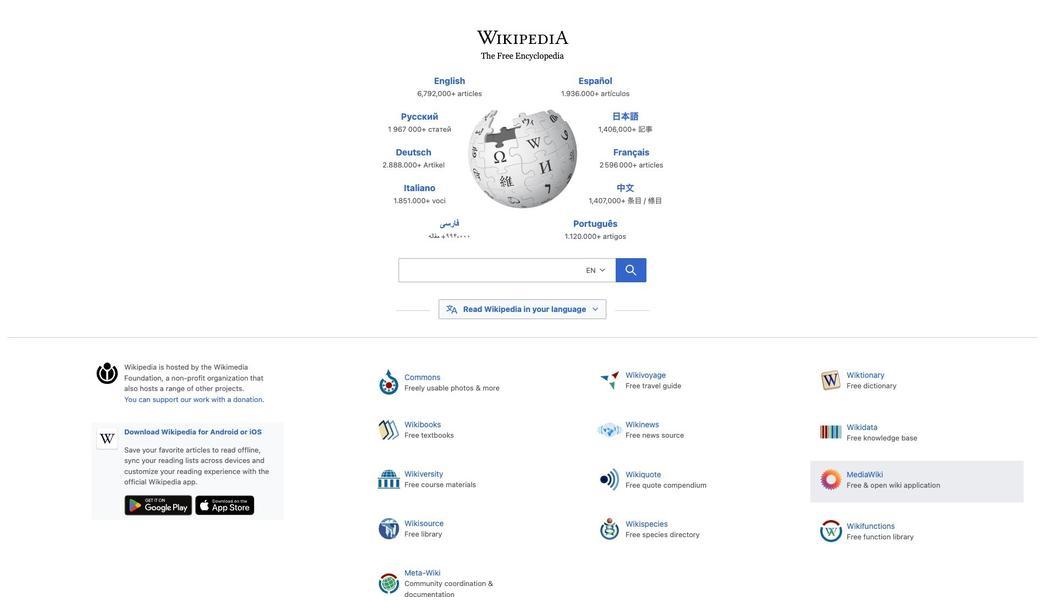Task type: locate. For each thing, give the bounding box(es) containing it.
top languages element
[[371, 74, 675, 253]]

None search field
[[399, 258, 616, 283]]

None search field
[[374, 255, 671, 289]]



Task type: vqa. For each thing, say whether or not it's contained in the screenshot.
search field
yes



Task type: describe. For each thing, give the bounding box(es) containing it.
other projects element
[[368, 363, 1039, 598]]



